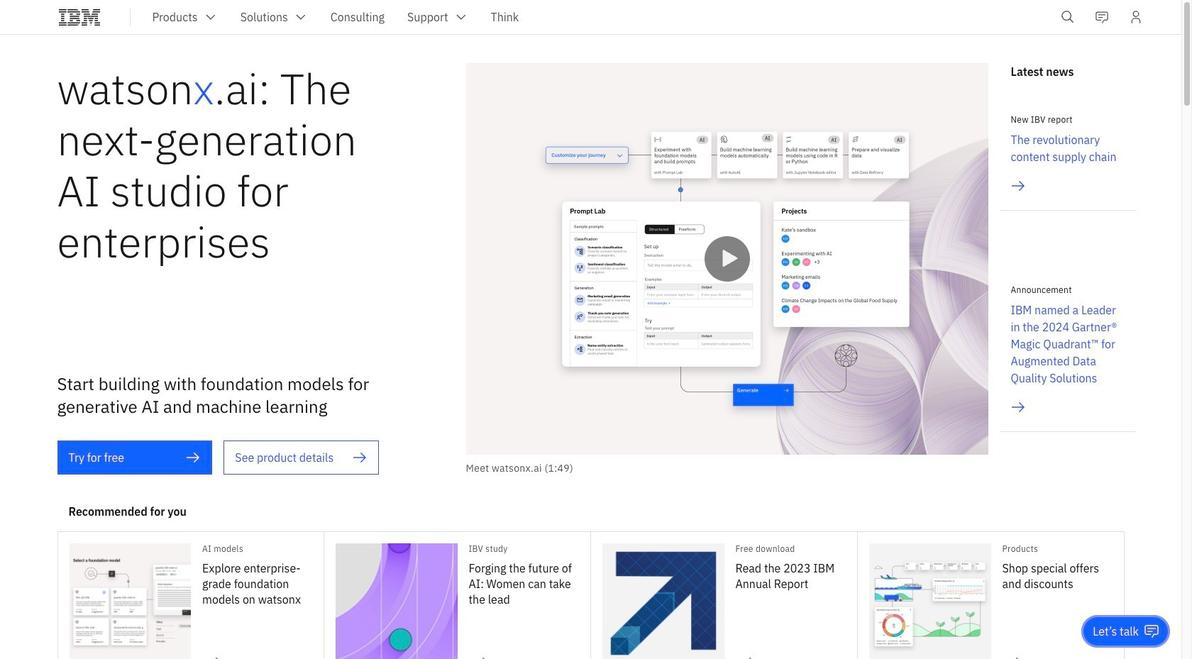 Task type: vqa. For each thing, say whether or not it's contained in the screenshot.
the Your privacy choices element
no



Task type: locate. For each thing, give the bounding box(es) containing it.
let's talk element
[[1093, 624, 1139, 639]]



